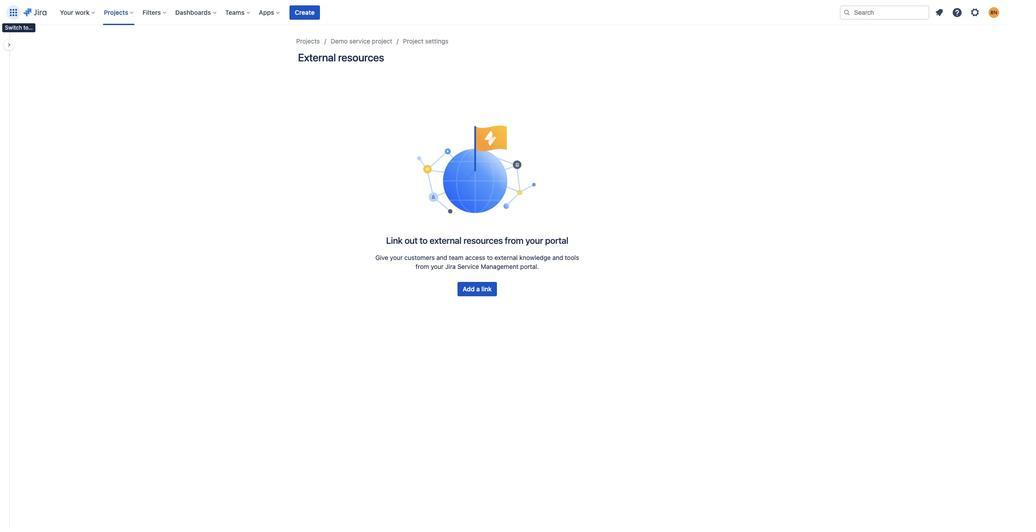 Task type: locate. For each thing, give the bounding box(es) containing it.
1 horizontal spatial projects
[[296, 37, 320, 45]]

banner containing your work
[[0, 0, 1010, 25]]

Search field
[[840, 5, 930, 20]]

your up knowledge
[[526, 235, 543, 246]]

dashboards button
[[173, 5, 220, 20]]

portal.
[[520, 263, 539, 270]]

sidebar navigation image
[[0, 36, 20, 54]]

2 vertical spatial your
[[431, 263, 444, 270]]

0 horizontal spatial from
[[416, 263, 429, 270]]

1 horizontal spatial external
[[495, 254, 518, 261]]

0 vertical spatial projects
[[104, 8, 128, 16]]

0 horizontal spatial projects
[[104, 8, 128, 16]]

0 horizontal spatial resources
[[338, 51, 384, 64]]

filters
[[143, 8, 161, 16]]

link
[[482, 285, 492, 293]]

external up team
[[430, 235, 462, 246]]

access
[[465, 254, 485, 261]]

0 horizontal spatial your
[[390, 254, 403, 261]]

2 horizontal spatial your
[[526, 235, 543, 246]]

resources down demo service project link
[[338, 51, 384, 64]]

1 horizontal spatial to
[[487, 254, 493, 261]]

1 vertical spatial your
[[390, 254, 403, 261]]

and
[[437, 254, 447, 261], [553, 254, 563, 261]]

management
[[481, 263, 519, 270]]

1 vertical spatial to
[[487, 254, 493, 261]]

switch to… tooltip
[[2, 23, 36, 32]]

to right out
[[420, 235, 428, 246]]

1 vertical spatial resources
[[464, 235, 503, 246]]

link
[[386, 235, 403, 246]]

dashboards
[[175, 8, 211, 16]]

teams button
[[223, 5, 254, 20]]

banner
[[0, 0, 1010, 25]]

projects
[[104, 8, 128, 16], [296, 37, 320, 45]]

apps
[[259, 8, 274, 16]]

create
[[295, 8, 315, 16]]

external
[[430, 235, 462, 246], [495, 254, 518, 261]]

2 and from the left
[[553, 254, 563, 261]]

projects inside the projects dropdown button
[[104, 8, 128, 16]]

and left tools
[[553, 254, 563, 261]]

resources up access
[[464, 235, 503, 246]]

demo
[[331, 37, 348, 45]]

0 horizontal spatial external
[[430, 235, 462, 246]]

projects for the projects dropdown button
[[104, 8, 128, 16]]

project
[[403, 37, 424, 45]]

out
[[405, 235, 418, 246]]

your left jira
[[431, 263, 444, 270]]

primary element
[[5, 0, 840, 25]]

projects right work
[[104, 8, 128, 16]]

from
[[505, 235, 524, 246], [416, 263, 429, 270]]

jira image
[[23, 7, 47, 18], [23, 7, 47, 18]]

external resources
[[298, 51, 384, 64]]

your work button
[[57, 5, 99, 20]]

tools
[[565, 254, 579, 261]]

1 vertical spatial external
[[495, 254, 518, 261]]

your right give
[[390, 254, 403, 261]]

settings image
[[970, 7, 981, 18]]

projects up external in the left of the page
[[296, 37, 320, 45]]

customers
[[405, 254, 435, 261]]

service
[[458, 263, 479, 270]]

1 vertical spatial from
[[416, 263, 429, 270]]

to up management
[[487, 254, 493, 261]]

project settings link
[[403, 36, 449, 47]]

resources
[[338, 51, 384, 64], [464, 235, 503, 246]]

create button
[[290, 5, 320, 20]]

1 horizontal spatial your
[[431, 263, 444, 270]]

project settings
[[403, 37, 449, 45]]

0 vertical spatial from
[[505, 235, 524, 246]]

0 vertical spatial your
[[526, 235, 543, 246]]

0 vertical spatial resources
[[338, 51, 384, 64]]

projects link
[[296, 36, 320, 47]]

service
[[349, 37, 370, 45]]

and up jira
[[437, 254, 447, 261]]

0 horizontal spatial to
[[420, 235, 428, 246]]

external up management
[[495, 254, 518, 261]]

from up knowledge
[[505, 235, 524, 246]]

1 horizontal spatial and
[[553, 254, 563, 261]]

add a link
[[463, 285, 492, 293]]

your
[[526, 235, 543, 246], [390, 254, 403, 261], [431, 263, 444, 270]]

teams
[[225, 8, 245, 16]]

1 vertical spatial projects
[[296, 37, 320, 45]]

0 horizontal spatial and
[[437, 254, 447, 261]]

from down customers
[[416, 263, 429, 270]]

external inside give your customers and team access to external knowledge and tools from your jira service management portal.
[[495, 254, 518, 261]]

team
[[449, 254, 464, 261]]

to
[[420, 235, 428, 246], [487, 254, 493, 261]]



Task type: describe. For each thing, give the bounding box(es) containing it.
settings
[[425, 37, 449, 45]]

appswitcher icon image
[[8, 7, 19, 18]]

switch
[[5, 24, 22, 31]]

to inside give your customers and team access to external knowledge and tools from your jira service management portal.
[[487, 254, 493, 261]]

project
[[372, 37, 392, 45]]

1 and from the left
[[437, 254, 447, 261]]

external
[[298, 51, 336, 64]]

portal
[[545, 235, 569, 246]]

projects for projects link
[[296, 37, 320, 45]]

1 horizontal spatial from
[[505, 235, 524, 246]]

work
[[75, 8, 90, 16]]

to…
[[23, 24, 33, 31]]

demo service project link
[[331, 36, 392, 47]]

knowledge
[[520, 254, 551, 261]]

filters button
[[140, 5, 170, 20]]

demo service project
[[331, 37, 392, 45]]

projects button
[[101, 5, 137, 20]]

from inside give your customers and team access to external knowledge and tools from your jira service management portal.
[[416, 263, 429, 270]]

link out to external resources from your portal
[[386, 235, 569, 246]]

add
[[463, 285, 475, 293]]

your work
[[60, 8, 90, 16]]

a
[[476, 285, 480, 293]]

your
[[60, 8, 73, 16]]

help image
[[952, 7, 963, 18]]

switch to…
[[5, 24, 33, 31]]

give your customers and team access to external knowledge and tools from your jira service management portal.
[[376, 254, 579, 270]]

0 vertical spatial external
[[430, 235, 462, 246]]

0 vertical spatial to
[[420, 235, 428, 246]]

apps button
[[256, 5, 283, 20]]

your profile and settings image
[[989, 7, 1000, 18]]

give
[[376, 254, 388, 261]]

notifications image
[[934, 7, 945, 18]]

search image
[[844, 9, 851, 16]]

1 horizontal spatial resources
[[464, 235, 503, 246]]

add a link button
[[458, 282, 497, 296]]

jira
[[445, 263, 456, 270]]



Task type: vqa. For each thing, say whether or not it's contained in the screenshot.
bottom the Projects
yes



